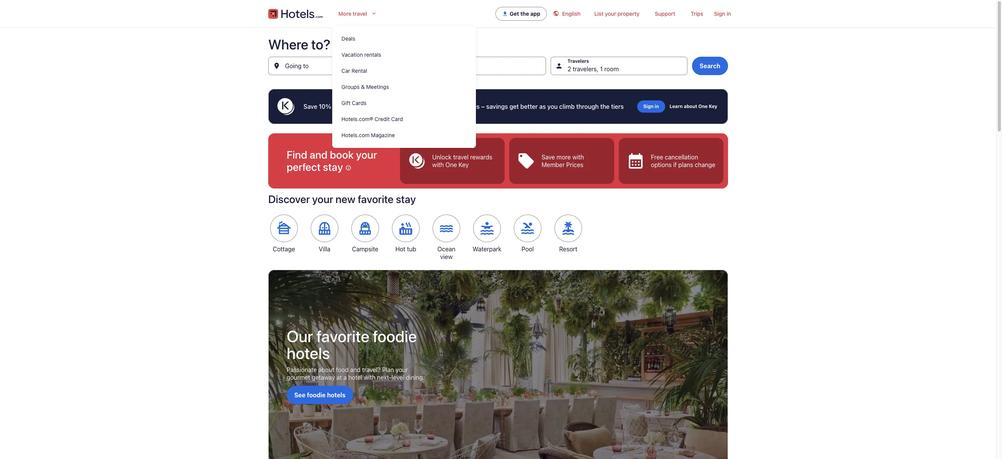 Task type: describe. For each thing, give the bounding box(es) containing it.
your inside the our favorite foodie hotels passionate about food and travel? plan your gourmet getaway at a hotel with next-level dining.
[[396, 366, 408, 373]]

with inside unlock travel rewards with one key
[[432, 161, 444, 168]]

with inside the our favorite foodie hotels passionate about food and travel? plan your gourmet getaway at a hotel with next-level dining.
[[364, 374, 375, 381]]

car rental
[[341, 67, 367, 74]]

where
[[268, 36, 308, 52]]

key inside unlock travel rewards with one key
[[459, 161, 469, 168]]

sign for sign in link at the right of the page
[[643, 103, 654, 109]]

if
[[673, 161, 677, 168]]

2 out of 3 element
[[509, 138, 614, 184]]

ocean view button
[[431, 215, 462, 261]]

app
[[530, 10, 540, 17]]

learn
[[670, 103, 683, 109]]

tub
[[407, 246, 416, 253]]

unlock
[[432, 154, 452, 161]]

dining.
[[406, 374, 425, 381]]

meetings
[[366, 84, 389, 90]]

1 horizontal spatial key
[[709, 103, 717, 109]]

get
[[510, 10, 519, 17]]

pool button
[[512, 215, 543, 253]]

cottage button
[[268, 215, 300, 253]]

book
[[330, 148, 354, 161]]

learn about one key link
[[668, 100, 719, 113]]

sign for sign in dropdown button
[[714, 10, 725, 17]]

through
[[576, 103, 599, 110]]

change
[[695, 161, 715, 168]]

one inside unlock travel rewards with one key
[[445, 161, 457, 168]]

more travel
[[338, 10, 367, 17]]

savings
[[486, 103, 508, 110]]

food
[[336, 366, 349, 373]]

hot
[[395, 246, 405, 253]]

card
[[391, 116, 403, 122]]

more inside save more with member prices
[[557, 154, 571, 161]]

climb
[[559, 103, 575, 110]]

your left new
[[312, 193, 333, 205]]

perfect
[[287, 161, 321, 173]]

0 horizontal spatial foodie
[[307, 392, 326, 399]]

your right the list at the right top of the page
[[605, 10, 616, 17]]

2 travelers, 1 room button
[[551, 57, 687, 75]]

cottage
[[273, 246, 295, 253]]

more
[[338, 10, 351, 17]]

xsmall image
[[345, 165, 351, 171]]

villa button
[[309, 215, 340, 253]]

your inside find and book your perfect stay
[[356, 148, 377, 161]]

ocean
[[437, 246, 455, 253]]

free cancellation options if plans change
[[651, 154, 715, 168]]

new
[[336, 193, 355, 205]]

travel?
[[362, 366, 381, 373]]

as
[[539, 103, 546, 110]]

vacation
[[341, 51, 363, 58]]

gift cards
[[341, 100, 367, 106]]

travel for more
[[353, 10, 367, 17]]

find and book your perfect stay
[[287, 148, 377, 173]]

cancellation
[[665, 154, 698, 161]]

discover your new favorite stay
[[268, 193, 416, 205]]

plans
[[678, 161, 693, 168]]

search
[[700, 62, 720, 69]]

–
[[481, 103, 485, 110]]

find
[[287, 148, 307, 161]]

hotels.com® credit card
[[341, 116, 403, 122]]

hot tub
[[395, 246, 416, 253]]

property
[[618, 10, 640, 17]]

sign in for sign in link at the right of the page
[[643, 103, 659, 109]]

see
[[294, 392, 305, 399]]

groups & meetings link
[[332, 79, 476, 95]]

0 horizontal spatial prices
[[462, 103, 480, 110]]

support
[[655, 10, 675, 17]]

groups & meetings
[[341, 84, 389, 90]]

1 horizontal spatial about
[[684, 103, 697, 109]]

resort
[[559, 246, 577, 253]]

list
[[594, 10, 604, 17]]

prices inside save more with member prices
[[566, 161, 583, 168]]

0 vertical spatial hotels
[[404, 103, 422, 110]]

about inside the our favorite foodie hotels passionate about food and travel? plan your gourmet getaway at a hotel with next-level dining.
[[318, 366, 334, 373]]

gourmet
[[287, 374, 310, 381]]

or
[[333, 103, 339, 110]]

small image
[[553, 10, 559, 16]]

our favorite foodie hotels main content
[[0, 28, 996, 459]]

campsite
[[352, 246, 378, 253]]

vacation rentals
[[341, 51, 381, 58]]

download the app button image
[[502, 11, 508, 17]]

where to?
[[268, 36, 330, 52]]

save for save 10% or more on over 100,000 hotels with member prices – savings get better as you climb through the tiers
[[303, 103, 317, 110]]

hotels.com®
[[341, 116, 373, 122]]

hotel
[[348, 374, 362, 381]]



Task type: locate. For each thing, give the bounding box(es) containing it.
about right learn
[[684, 103, 697, 109]]

sign
[[714, 10, 725, 17], [643, 103, 654, 109]]

1 vertical spatial and
[[350, 366, 361, 373]]

1 horizontal spatial member
[[542, 161, 565, 168]]

0 horizontal spatial about
[[318, 366, 334, 373]]

list your property link
[[587, 6, 647, 21]]

level
[[392, 374, 404, 381]]

0 vertical spatial key
[[709, 103, 717, 109]]

hotels down at
[[327, 392, 346, 399]]

learn about one key
[[670, 103, 717, 109]]

0 horizontal spatial one
[[445, 161, 457, 168]]

list your property
[[594, 10, 640, 17]]

1 horizontal spatial stay
[[396, 193, 416, 205]]

trips
[[691, 10, 703, 17]]

member
[[437, 103, 460, 110], [542, 161, 565, 168]]

0 horizontal spatial and
[[310, 148, 328, 161]]

sign in for sign in dropdown button
[[714, 10, 731, 17]]

1 vertical spatial travel
[[453, 154, 469, 161]]

0 horizontal spatial sign in
[[643, 103, 659, 109]]

stay left "xsmall" icon
[[323, 161, 343, 173]]

and inside the our favorite foodie hotels passionate about food and travel? plan your gourmet getaway at a hotel with next-level dining.
[[350, 366, 361, 373]]

1 vertical spatial favorite
[[316, 327, 369, 346]]

0 vertical spatial more
[[340, 103, 355, 110]]

0 horizontal spatial more
[[340, 103, 355, 110]]

0 vertical spatial one
[[698, 103, 708, 109]]

dine under a verdant mosaic of plant life in the city. image
[[268, 270, 728, 459]]

1 vertical spatial prices
[[566, 161, 583, 168]]

travel for unlock
[[453, 154, 469, 161]]

hotels.com magazine
[[341, 132, 395, 138]]

2 vertical spatial hotels
[[327, 392, 346, 399]]

save inside save more with member prices
[[542, 154, 555, 161]]

in right trips
[[727, 10, 731, 17]]

sign in inside our favorite foodie hotels main content
[[643, 103, 659, 109]]

0 vertical spatial member
[[437, 103, 460, 110]]

rewards
[[470, 154, 492, 161]]

in inside our favorite foodie hotels main content
[[655, 103, 659, 109]]

and inside find and book your perfect stay
[[310, 148, 328, 161]]

0 vertical spatial stay
[[323, 161, 343, 173]]

more
[[340, 103, 355, 110], [557, 154, 571, 161]]

1 vertical spatial one
[[445, 161, 457, 168]]

the right get
[[520, 10, 529, 17]]

getaway
[[312, 374, 335, 381]]

english
[[562, 10, 581, 17]]

waterpark
[[473, 246, 501, 253]]

on
[[356, 103, 364, 110]]

1 vertical spatial sign
[[643, 103, 654, 109]]

about up getaway
[[318, 366, 334, 373]]

your down hotels.com magazine
[[356, 148, 377, 161]]

1 horizontal spatial the
[[600, 103, 610, 110]]

travel inside unlock travel rewards with one key
[[453, 154, 469, 161]]

villa
[[319, 246, 330, 253]]

unlock travel rewards with one key
[[432, 154, 492, 168]]

travel right unlock
[[453, 154, 469, 161]]

favorite inside the our favorite foodie hotels passionate about food and travel? plan your gourmet getaway at a hotel with next-level dining.
[[316, 327, 369, 346]]

0 vertical spatial about
[[684, 103, 697, 109]]

gift
[[341, 100, 350, 106]]

stay inside find and book your perfect stay
[[323, 161, 343, 173]]

get
[[509, 103, 519, 110]]

view
[[440, 253, 453, 260]]

ocean view
[[437, 246, 455, 260]]

&
[[361, 84, 365, 90]]

0 vertical spatial in
[[727, 10, 731, 17]]

1 horizontal spatial travel
[[453, 154, 469, 161]]

at
[[337, 374, 342, 381]]

travel inside more travel dropdown button
[[353, 10, 367, 17]]

travelers,
[[573, 66, 598, 72]]

hotels up the hotels.com® credit card link
[[404, 103, 422, 110]]

with inside save more with member prices
[[572, 154, 584, 161]]

credit
[[375, 116, 390, 122]]

1 vertical spatial the
[[600, 103, 610, 110]]

1 horizontal spatial one
[[698, 103, 708, 109]]

travel right more
[[353, 10, 367, 17]]

0 horizontal spatial in
[[655, 103, 659, 109]]

groups
[[341, 84, 360, 90]]

the left tiers
[[600, 103, 610, 110]]

hotels.com
[[341, 132, 370, 138]]

0 vertical spatial sign in
[[714, 10, 731, 17]]

1 horizontal spatial save
[[542, 154, 555, 161]]

hotels logo image
[[268, 8, 323, 20]]

see foodie hotels link
[[287, 386, 353, 404]]

to?
[[311, 36, 330, 52]]

0 horizontal spatial the
[[520, 10, 529, 17]]

0 vertical spatial sign
[[714, 10, 725, 17]]

0 horizontal spatial stay
[[323, 161, 343, 173]]

in for sign in link at the right of the page
[[655, 103, 659, 109]]

about
[[684, 103, 697, 109], [318, 366, 334, 373]]

a
[[343, 374, 347, 381]]

sign in button
[[711, 6, 734, 21]]

1 vertical spatial hotels
[[287, 343, 330, 363]]

sign left learn
[[643, 103, 654, 109]]

100,000
[[379, 103, 403, 110]]

0 vertical spatial travel
[[353, 10, 367, 17]]

foodie inside the our favorite foodie hotels passionate about food and travel? plan your gourmet getaway at a hotel with next-level dining.
[[373, 327, 417, 346]]

foodie up plan on the bottom left
[[373, 327, 417, 346]]

hotels up passionate
[[287, 343, 330, 363]]

1 horizontal spatial in
[[727, 10, 731, 17]]

your up level
[[396, 366, 408, 373]]

1 out of 3 element
[[400, 138, 505, 184]]

magazine
[[371, 132, 395, 138]]

1 vertical spatial save
[[542, 154, 555, 161]]

over
[[365, 103, 378, 110]]

english button
[[547, 6, 587, 21]]

hot tub button
[[390, 215, 422, 253]]

free
[[651, 154, 663, 161]]

1 horizontal spatial more
[[557, 154, 571, 161]]

hotels inside the our favorite foodie hotels passionate about food and travel? plan your gourmet getaway at a hotel with next-level dining.
[[287, 343, 330, 363]]

your
[[605, 10, 616, 17], [356, 148, 377, 161], [312, 193, 333, 205], [396, 366, 408, 373]]

1 vertical spatial foodie
[[307, 392, 326, 399]]

1 vertical spatial member
[[542, 161, 565, 168]]

options
[[651, 161, 672, 168]]

travel
[[353, 10, 367, 17], [453, 154, 469, 161]]

0 vertical spatial foodie
[[373, 327, 417, 346]]

in for sign in dropdown button
[[727, 10, 731, 17]]

1 vertical spatial sign in
[[643, 103, 659, 109]]

favorite up food at bottom left
[[316, 327, 369, 346]]

you
[[547, 103, 558, 110]]

search button
[[692, 57, 728, 75]]

sign in inside dropdown button
[[714, 10, 731, 17]]

0 horizontal spatial key
[[459, 161, 469, 168]]

favorite right new
[[358, 193, 394, 205]]

room
[[604, 66, 619, 72]]

1 horizontal spatial foodie
[[373, 327, 417, 346]]

the inside our favorite foodie hotels main content
[[600, 103, 610, 110]]

0 horizontal spatial save
[[303, 103, 317, 110]]

rentals
[[364, 51, 381, 58]]

sign inside dropdown button
[[714, 10, 725, 17]]

in inside dropdown button
[[727, 10, 731, 17]]

one right learn
[[698, 103, 708, 109]]

in
[[727, 10, 731, 17], [655, 103, 659, 109]]

sign in right trips
[[714, 10, 731, 17]]

1 vertical spatial key
[[459, 161, 469, 168]]

more travel button
[[332, 6, 383, 21]]

1 horizontal spatial sign
[[714, 10, 725, 17]]

sign right trips
[[714, 10, 725, 17]]

car
[[341, 67, 350, 74]]

save 10% or more on over 100,000 hotels with member prices – savings get better as you climb through the tiers
[[303, 103, 624, 110]]

0 vertical spatial and
[[310, 148, 328, 161]]

0 vertical spatial save
[[303, 103, 317, 110]]

10%
[[319, 103, 331, 110]]

1 horizontal spatial sign in
[[714, 10, 731, 17]]

in left learn
[[655, 103, 659, 109]]

gift cards link
[[332, 95, 476, 111]]

support link
[[647, 6, 683, 21]]

1 vertical spatial more
[[557, 154, 571, 161]]

0 horizontal spatial travel
[[353, 10, 367, 17]]

one
[[698, 103, 708, 109], [445, 161, 457, 168]]

1 vertical spatial in
[[655, 103, 659, 109]]

1 horizontal spatial prices
[[566, 161, 583, 168]]

stay up the hot tub button
[[396, 193, 416, 205]]

1 vertical spatial stay
[[396, 193, 416, 205]]

sign in link
[[637, 100, 665, 113]]

rental
[[352, 67, 367, 74]]

member inside save more with member prices
[[542, 161, 565, 168]]

foodie right see
[[307, 392, 326, 399]]

0 horizontal spatial member
[[437, 103, 460, 110]]

better
[[520, 103, 538, 110]]

one down unlock
[[445, 161, 457, 168]]

passionate
[[287, 366, 317, 373]]

0 vertical spatial the
[[520, 10, 529, 17]]

save for save more with member prices
[[542, 154, 555, 161]]

next-
[[377, 374, 392, 381]]

0 vertical spatial prices
[[462, 103, 480, 110]]

1 vertical spatial about
[[318, 366, 334, 373]]

0 vertical spatial favorite
[[358, 193, 394, 205]]

cards
[[352, 100, 367, 106]]

resort button
[[553, 215, 584, 253]]

get the app
[[510, 10, 540, 17]]

stay
[[323, 161, 343, 173], [396, 193, 416, 205]]

1 horizontal spatial and
[[350, 366, 361, 373]]

save more with member prices
[[542, 154, 584, 168]]

campsite button
[[349, 215, 381, 253]]

deals link
[[332, 31, 476, 47]]

sign in
[[714, 10, 731, 17], [643, 103, 659, 109]]

and up hotel
[[350, 366, 361, 373]]

and right find
[[310, 148, 328, 161]]

tiers
[[611, 103, 624, 110]]

sign inside our favorite foodie hotels main content
[[643, 103, 654, 109]]

hotels
[[404, 103, 422, 110], [287, 343, 330, 363], [327, 392, 346, 399]]

see foodie hotels
[[294, 392, 346, 399]]

our favorite foodie hotels passionate about food and travel? plan your gourmet getaway at a hotel with next-level dining.
[[287, 327, 425, 381]]

0 horizontal spatial sign
[[643, 103, 654, 109]]

3 out of 3 element
[[619, 138, 723, 184]]

hotels.com magazine link
[[332, 127, 476, 143]]

get the app link
[[496, 7, 547, 21]]

2
[[568, 66, 571, 72]]

1
[[600, 66, 603, 72]]

sign in left learn
[[643, 103, 659, 109]]

2 travelers, 1 room
[[568, 66, 619, 72]]

save
[[303, 103, 317, 110], [542, 154, 555, 161]]



Task type: vqa. For each thing, say whether or not it's contained in the screenshot.
Save 10% or more on over 100,000 hotels with Member Prices – savings get better as you climb through the tiers
yes



